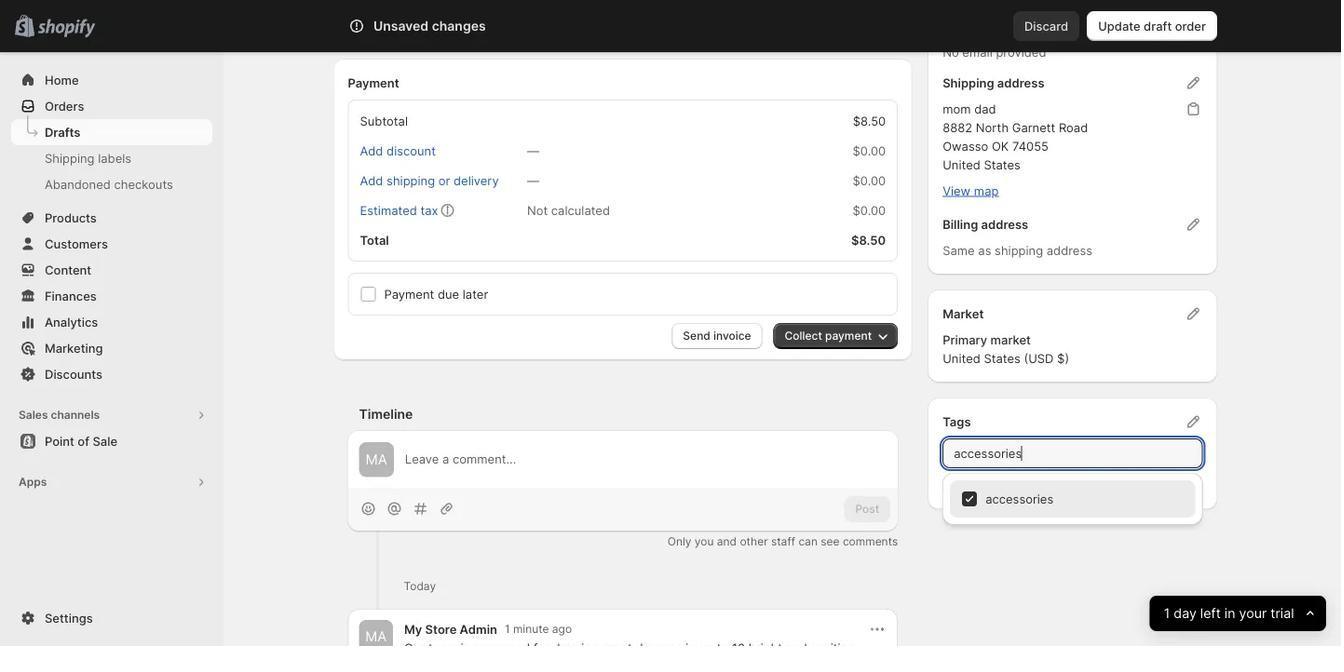Task type: vqa. For each thing, say whether or not it's contained in the screenshot.
the My Store icon
no



Task type: locate. For each thing, give the bounding box(es) containing it.
8882
[[943, 121, 973, 135]]

1 vertical spatial add
[[360, 174, 383, 188]]

abandoned checkouts
[[45, 177, 173, 191]]

estimated
[[360, 204, 417, 218]]

$8.50 for subtotal
[[853, 114, 886, 129]]

1 inside my store admin 1 minute ago
[[505, 623, 510, 637]]

update
[[1098, 19, 1141, 33]]

send
[[683, 330, 711, 343]]

0 vertical spatial payment
[[348, 76, 399, 90]]

$8.50
[[396, 13, 429, 27], [853, 114, 886, 129], [852, 233, 886, 248]]

of
[[78, 434, 89, 449]]

delivery
[[454, 174, 499, 188]]

option
[[943, 481, 1203, 518]]

north
[[976, 121, 1009, 135]]

total
[[360, 233, 389, 248]]

shipping down discount
[[387, 174, 435, 188]]

products
[[45, 211, 97, 225]]

states down "market"
[[984, 352, 1021, 366]]

shipping
[[387, 174, 435, 188], [995, 244, 1044, 258]]

customers link
[[11, 231, 212, 257]]

minute
[[513, 623, 549, 637]]

0 horizontal spatial shipping
[[45, 151, 95, 165]]

marketing link
[[11, 335, 212, 361]]

address
[[998, 76, 1045, 90], [981, 218, 1029, 232], [1047, 244, 1093, 258]]

$)
[[1057, 352, 1070, 366]]

mom
[[943, 102, 971, 116]]

settings link
[[11, 606, 212, 632]]

not calculated
[[527, 204, 610, 218]]

home
[[45, 73, 79, 87]]

0 vertical spatial add
[[360, 144, 383, 158]]

dad
[[975, 102, 996, 116]]

billing
[[943, 218, 978, 232]]

Leave a comment... text field
[[405, 451, 887, 470]]

united down primary
[[943, 352, 981, 366]]

post button
[[844, 497, 891, 523]]

1 day left in your trial button
[[1150, 596, 1327, 632]]

add inside button
[[360, 144, 383, 158]]

view map
[[943, 184, 999, 198]]

primary market united states (usd $)
[[943, 333, 1070, 366]]

2 vertical spatial $0.00
[[853, 204, 886, 218]]

1 left minute
[[505, 623, 510, 637]]

payment left due
[[384, 287, 434, 302]]

states inside mom dad 8882 north garnett road owasso ok 74055 united states
[[984, 158, 1021, 172]]

shipping labels
[[45, 151, 131, 165]]

payment for payment due later
[[384, 287, 434, 302]]

ok
[[992, 139, 1009, 154]]

2 vertical spatial $8.50
[[852, 233, 886, 248]]

1 vertical spatial avatar with initials m a image
[[359, 621, 393, 647]]

analytics link
[[11, 309, 212, 335]]

None text field
[[943, 439, 1203, 469]]

customers
[[45, 237, 108, 251]]

0 vertical spatial shipping
[[387, 174, 435, 188]]

test
[[949, 479, 971, 493]]

and
[[717, 535, 737, 549]]

avatar with initials m a image left my
[[359, 621, 393, 647]]

contact information
[[943, 19, 1060, 34]]

1 vertical spatial shipping
[[45, 151, 95, 165]]

0 vertical spatial avatar with initials m a image
[[359, 443, 394, 478]]

1
[[1164, 606, 1171, 622], [505, 623, 510, 637]]

later
[[463, 287, 488, 302]]

1 day left in your trial
[[1164, 606, 1295, 622]]

— for add shipping or delivery
[[527, 174, 539, 188]]

0 horizontal spatial shipping
[[387, 174, 435, 188]]

shipping address
[[943, 76, 1045, 90]]

—
[[527, 144, 539, 158], [527, 174, 539, 188]]

0 vertical spatial states
[[984, 158, 1021, 172]]

0 vertical spatial address
[[998, 76, 1045, 90]]

add shipping or delivery button
[[349, 168, 510, 194]]

1 vertical spatial address
[[981, 218, 1029, 232]]

1 vertical spatial $8.50
[[853, 114, 886, 129]]

admin
[[460, 623, 497, 637]]

1 vertical spatial —
[[527, 174, 539, 188]]

2 avatar with initials m a image from the top
[[359, 621, 393, 647]]

send invoice
[[683, 330, 751, 343]]

1 vertical spatial payment
[[384, 287, 434, 302]]

add inside button
[[360, 174, 383, 188]]

shipping inside button
[[387, 174, 435, 188]]

address right as
[[1047, 244, 1093, 258]]

add
[[360, 144, 383, 158], [360, 174, 383, 188]]

1 vertical spatial united
[[943, 352, 981, 366]]

0 horizontal spatial 1
[[505, 623, 510, 637]]

shipping
[[943, 76, 995, 90], [45, 151, 95, 165]]

orders link
[[11, 93, 212, 119]]

1 — from the top
[[527, 144, 539, 158]]

timeline
[[359, 407, 413, 423]]

1 united from the top
[[943, 158, 981, 172]]

address down provided
[[998, 76, 1045, 90]]

estimated tax button
[[349, 198, 450, 224]]

shipping down drafts
[[45, 151, 95, 165]]

staff
[[771, 535, 796, 549]]

$8.50 left mom
[[853, 114, 886, 129]]

$8.50 for total
[[852, 233, 886, 248]]

email
[[963, 45, 993, 60]]

point
[[45, 434, 74, 449]]

1 left day
[[1164, 606, 1171, 622]]

0 vertical spatial 1
[[1164, 606, 1171, 622]]

1 vertical spatial 1
[[505, 623, 510, 637]]

1 add from the top
[[360, 144, 383, 158]]

states
[[984, 158, 1021, 172], [984, 352, 1021, 366]]

states inside primary market united states (usd $)
[[984, 352, 1021, 366]]

add down subtotal
[[360, 144, 383, 158]]

only
[[668, 535, 692, 549]]

states down the ok in the right top of the page
[[984, 158, 1021, 172]]

2 add from the top
[[360, 174, 383, 188]]

payment
[[348, 76, 399, 90], [384, 287, 434, 302]]

payment up subtotal
[[348, 76, 399, 90]]

add up estimated
[[360, 174, 383, 188]]

unsaved changes
[[374, 18, 486, 34]]

other
[[740, 535, 768, 549]]

add for add discount
[[360, 144, 383, 158]]

address for shipping address
[[998, 76, 1045, 90]]

trial
[[1271, 606, 1295, 622]]

store
[[425, 623, 457, 637]]

united inside mom dad 8882 north garnett road owasso ok 74055 united states
[[943, 158, 981, 172]]

2 $0.00 from the top
[[853, 174, 886, 188]]

only you and other staff can see comments
[[668, 535, 898, 549]]

point of sale link
[[11, 429, 212, 455]]

1 horizontal spatial shipping
[[995, 244, 1044, 258]]

shipping right as
[[995, 244, 1044, 258]]

1 vertical spatial states
[[984, 352, 1021, 366]]

2 united from the top
[[943, 352, 981, 366]]

1 $0.00 from the top
[[853, 144, 886, 158]]

0 vertical spatial shipping
[[943, 76, 995, 90]]

$0.00
[[853, 144, 886, 158], [853, 174, 886, 188], [853, 204, 886, 218]]

update draft order button
[[1087, 11, 1218, 41]]

address up same as shipping address
[[981, 218, 1029, 232]]

payment due later
[[384, 287, 488, 302]]

avatar with initials m a image down timeline
[[359, 443, 394, 478]]

1 vertical spatial shipping
[[995, 244, 1044, 258]]

2 states from the top
[[984, 352, 1021, 366]]

contact
[[943, 19, 990, 34]]

$8.50 left same
[[852, 233, 886, 248]]

0 vertical spatial united
[[943, 158, 981, 172]]

collect payment button
[[774, 324, 898, 350]]

ago
[[552, 623, 572, 637]]

$8.50 left changes
[[396, 13, 429, 27]]

1 vertical spatial $0.00
[[853, 174, 886, 188]]

0 vertical spatial $8.50
[[396, 13, 429, 27]]

0 vertical spatial —
[[527, 144, 539, 158]]

1 horizontal spatial shipping
[[943, 76, 995, 90]]

— for add discount
[[527, 144, 539, 158]]

united down owasso
[[943, 158, 981, 172]]

my
[[404, 623, 422, 637]]

drafts link
[[11, 119, 212, 145]]

channels
[[51, 409, 100, 422]]

discard button
[[1013, 11, 1080, 41]]

shipping up mom
[[943, 76, 995, 90]]

0 vertical spatial $0.00
[[853, 144, 886, 158]]

1 states from the top
[[984, 158, 1021, 172]]

your
[[1240, 606, 1267, 622]]

2 — from the top
[[527, 174, 539, 188]]

$0.00 for add discount
[[853, 144, 886, 158]]

1 horizontal spatial 1
[[1164, 606, 1171, 622]]

avatar with initials m a image
[[359, 443, 394, 478], [359, 621, 393, 647]]



Task type: describe. For each thing, give the bounding box(es) containing it.
comments
[[843, 535, 898, 549]]

$8.50 inside button
[[396, 13, 429, 27]]

garnett
[[1012, 121, 1056, 135]]

discard
[[1025, 19, 1069, 33]]

add discount
[[360, 144, 436, 158]]

subtotal
[[360, 114, 408, 129]]

payment
[[825, 330, 872, 343]]

apps button
[[11, 470, 212, 496]]

home link
[[11, 67, 212, 93]]

draft
[[1144, 19, 1172, 33]]

order
[[1175, 19, 1206, 33]]

drafts
[[45, 125, 80, 139]]

$0.00 for add shipping or delivery
[[853, 174, 886, 188]]

post
[[856, 503, 880, 517]]

point of sale button
[[0, 429, 224, 455]]

you
[[695, 535, 714, 549]]

point of sale
[[45, 434, 117, 449]]

3 $0.00 from the top
[[853, 204, 886, 218]]

shipping for shipping address
[[943, 76, 995, 90]]

estimated tax
[[360, 204, 438, 218]]

analytics
[[45, 315, 98, 329]]

74055
[[1013, 139, 1049, 154]]

products link
[[11, 205, 212, 231]]

sales
[[19, 409, 48, 422]]

map
[[974, 184, 999, 198]]

content
[[45, 263, 91, 277]]

as
[[978, 244, 992, 258]]

content link
[[11, 257, 212, 283]]

2 vertical spatial address
[[1047, 244, 1093, 258]]

add for add shipping or delivery
[[360, 174, 383, 188]]

invoice
[[714, 330, 751, 343]]

in
[[1225, 606, 1236, 622]]

can
[[799, 535, 818, 549]]

primary
[[943, 333, 988, 347]]

due
[[438, 287, 459, 302]]

collect payment
[[785, 330, 872, 343]]

settings
[[45, 611, 93, 626]]

same
[[943, 244, 975, 258]]

discounts link
[[11, 361, 212, 388]]

send invoice button
[[672, 324, 763, 350]]

add discount button
[[349, 138, 447, 164]]

1 avatar with initials m a image from the top
[[359, 443, 394, 478]]

owasso
[[943, 139, 989, 154]]

labels
[[98, 151, 131, 165]]

tag
[[974, 479, 994, 493]]

view
[[943, 184, 971, 198]]

update draft order
[[1098, 19, 1206, 33]]

$8.50 button
[[385, 7, 441, 33]]

view map link
[[943, 184, 999, 198]]

discount
[[387, 144, 436, 158]]

shipping for shipping labels
[[45, 151, 95, 165]]

day
[[1174, 606, 1197, 622]]

united inside primary market united states (usd $)
[[943, 352, 981, 366]]

sale
[[93, 434, 117, 449]]

1 inside dropdown button
[[1164, 606, 1171, 622]]

tags
[[943, 415, 971, 429]]

one
[[997, 479, 1019, 493]]

payment for payment
[[348, 76, 399, 90]]

(usd
[[1024, 352, 1054, 366]]

address for billing address
[[981, 218, 1029, 232]]

no
[[943, 45, 959, 60]]

market
[[943, 307, 984, 321]]

finances link
[[11, 283, 212, 309]]

billing address
[[943, 218, 1029, 232]]

search button
[[394, 11, 934, 41]]

test tag one
[[949, 479, 1019, 493]]

orders
[[45, 99, 84, 113]]

shopify image
[[37, 19, 95, 38]]

checkouts
[[114, 177, 173, 191]]

changes
[[432, 18, 486, 34]]

discounts
[[45, 367, 102, 381]]

left
[[1201, 606, 1221, 622]]

abandoned checkouts link
[[11, 171, 212, 197]]

sales channels button
[[11, 402, 212, 429]]

same as shipping address
[[943, 244, 1093, 258]]

apps
[[19, 476, 47, 489]]

calculated
[[551, 204, 610, 218]]

sales channels
[[19, 409, 100, 422]]



